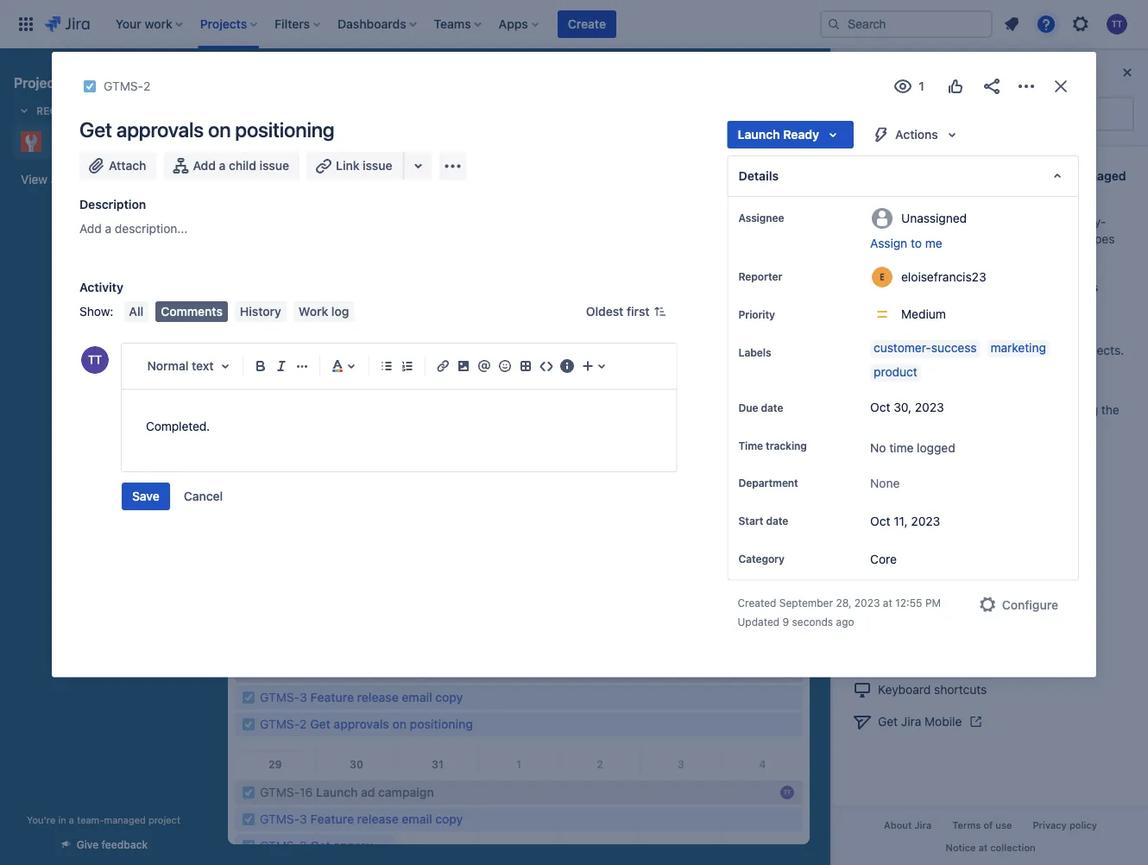 Task type: locate. For each thing, give the bounding box(es) containing it.
for for management
[[1017, 280, 1033, 294]]

your down due at the top right
[[919, 420, 943, 434]]

0 vertical spatial feature
[[311, 691, 354, 705]]

6 column header from the left
[[641, 241, 722, 272]]

email down the 31
[[402, 812, 432, 827]]

get approvals on positioning up 'add a child issue' button
[[79, 117, 335, 142]]

1 horizontal spatial work
[[905, 280, 935, 294]]

1 horizontal spatial add
[[193, 158, 216, 173]]

priority
[[739, 308, 776, 320]]

0 vertical spatial release
[[357, 691, 399, 705]]

schedule for schedule items in your calendar
[[854, 374, 908, 389]]

time
[[739, 440, 763, 452]]

go
[[52, 134, 68, 149]]

company- up used
[[1014, 169, 1073, 183]]

0 vertical spatial use
[[854, 280, 877, 294]]

seconds
[[792, 616, 834, 628]]

project up give feedback button
[[149, 814, 180, 826]]

product
[[874, 365, 918, 379]]

details
[[739, 169, 779, 183]]

jira image
[[45, 14, 90, 35], [45, 14, 90, 35]]

date right start
[[766, 515, 789, 527]]

view all projects link
[[14, 164, 193, 195]]

in up 'way' at the right top of page
[[1028, 215, 1037, 229]]

0 vertical spatial ad
[[689, 542, 703, 556]]

a left due at the top right
[[909, 403, 916, 417]]

2 vertical spatial campaign
[[378, 786, 434, 800]]

1 vertical spatial email
[[402, 812, 432, 827]]

9
[[783, 616, 790, 628]]

to left me
[[911, 236, 922, 250]]

for left operations
[[1017, 280, 1033, 294]]

a down description
[[105, 222, 112, 236]]

2
[[143, 79, 151, 93], [300, 717, 307, 732], [597, 758, 604, 770], [300, 839, 307, 853]]

for up the business
[[972, 403, 987, 417]]

how
[[854, 169, 880, 183]]

calendar down "delivery-"
[[989, 374, 1040, 389]]

0 horizontal spatial and
[[768, 335, 789, 349]]

3
[[300, 691, 307, 705], [678, 758, 685, 770], [300, 812, 307, 827]]

release down 30 link
[[357, 812, 399, 827]]

schedule up no
[[854, 403, 906, 417]]

actions image
[[1017, 76, 1037, 97]]

1 vertical spatial get approvals on positioning
[[557, 452, 720, 466]]

1 16 from the top
[[300, 664, 313, 678]]

get inside button
[[557, 452, 577, 466]]

jira inside use jira work management for operations project
[[880, 280, 901, 294]]

0 horizontal spatial at
[[883, 597, 893, 609]]

add left child
[[193, 158, 216, 173]]

1 vertical spatial at
[[979, 842, 988, 853]]

at left the 12:55
[[883, 597, 893, 609]]

0 vertical spatial copy
[[436, 691, 463, 705]]

link
[[336, 158, 360, 173]]

1 horizontal spatial for
[[1017, 280, 1033, 294]]

0 vertical spatial 2023
[[915, 400, 945, 415]]

1 vertical spatial project
[[901, 326, 940, 340]]

13 link
[[668, 390, 695, 418]]

category
[[739, 553, 785, 565]]

for inside schedule a due date for your items by using the calendar in your business project.
[[972, 403, 987, 417]]

go to market sample link
[[14, 124, 187, 159]]

1 schedule from the top
[[854, 374, 908, 389]]

gtms-2 get approvals on positioning
[[260, 717, 473, 732], [260, 839, 473, 853]]

description
[[79, 197, 146, 212]]

use
[[996, 820, 1013, 831]]

0 vertical spatial project
[[854, 298, 895, 312]]

history button
[[235, 301, 287, 322]]

to up based
[[1071, 326, 1083, 340]]

0 horizontal spatial close image
[[1051, 76, 1072, 97]]

13
[[676, 398, 687, 410]]

1 vertical spatial release
[[357, 812, 399, 827]]

in inside create, edit the workflow used in a company- managed project, or modify the way task types are handled.
[[1028, 215, 1037, 229]]

0 vertical spatial at
[[883, 597, 893, 609]]

1 vertical spatial schedule
[[854, 403, 906, 417]]

0 horizontal spatial issue
[[260, 158, 289, 173]]

schedule down manage
[[854, 374, 908, 389]]

project.
[[999, 420, 1042, 434]]

to
[[71, 134, 83, 149], [883, 169, 895, 183], [911, 236, 922, 250], [1071, 326, 1083, 340]]

1 use from the top
[[854, 280, 877, 294]]

menu bar
[[120, 301, 358, 322]]

0 horizontal spatial add
[[79, 222, 102, 236]]

normal
[[147, 359, 189, 373]]

positioning
[[235, 117, 335, 142], [657, 452, 720, 466], [410, 717, 473, 732], [410, 839, 473, 853]]

info panel image
[[557, 356, 578, 377]]

use inside use jira work management for operations project
[[854, 280, 877, 294]]

edit
[[898, 215, 919, 229]]

to inside how to create workflows in company-managed projects?
[[883, 169, 895, 183]]

work inside button
[[299, 304, 328, 319]]

a up 'way' at the right top of page
[[1041, 215, 1047, 229]]

a for schedule a due date for your items by using the calendar in your business project.
[[909, 403, 916, 417]]

actions
[[896, 127, 939, 142]]

2 schedule from the top
[[854, 403, 906, 417]]

1 release from the top
[[357, 691, 399, 705]]

used
[[997, 215, 1024, 229]]

managed up feedback
[[104, 814, 146, 826]]

1 vertical spatial work
[[299, 304, 328, 319]]

on inside dialog
[[208, 117, 231, 142]]

use up manage
[[854, 326, 876, 340]]

jira inside button
[[915, 820, 932, 831]]

use down are
[[854, 280, 877, 294]]

1 horizontal spatial and
[[965, 343, 986, 358]]

0 vertical spatial managed
[[1073, 169, 1127, 183]]

21
[[757, 515, 769, 527]]

menu bar containing all
[[120, 301, 358, 322]]

newest first image
[[653, 305, 667, 319]]

company- up task
[[1050, 215, 1107, 229]]

2 vertical spatial 2023
[[855, 597, 880, 609]]

2 email from the top
[[402, 812, 432, 827]]

marketing link
[[988, 340, 1050, 358]]

launch ad campaign button
[[563, 537, 803, 561]]

code snippet image
[[536, 356, 557, 377]]

0 vertical spatial gtms-16 launch ad campaign
[[260, 664, 434, 678]]

and
[[768, 335, 789, 349], [965, 343, 986, 358]]

create, edit the workflow used in a company- managed project, or modify the way task types are handled.
[[854, 215, 1115, 263]]

0 vertical spatial email
[[402, 691, 432, 705]]

2 horizontal spatial managed
[[1073, 169, 1127, 183]]

get approvals on positioning inside dialog
[[79, 117, 335, 142]]

at down terms of use link
[[979, 842, 988, 853]]

1 horizontal spatial project
[[854, 298, 895, 312]]

2 vertical spatial managed
[[104, 814, 146, 826]]

0 horizontal spatial for
[[972, 403, 987, 417]]

positioning up search calendar text field
[[235, 117, 335, 142]]

on inside button
[[639, 452, 653, 466]]

configure
[[1003, 598, 1059, 612]]

29
[[269, 758, 282, 770]]

ad inside launch ad campaign button
[[689, 542, 703, 556]]

5 column header from the left
[[560, 241, 641, 272]]

a inside create, edit the workflow used in a company- managed project, or modify the way task types are handled.
[[1041, 215, 1047, 229]]

1 vertical spatial for
[[972, 403, 987, 417]]

0 vertical spatial gtms-2 get approvals on positioning
[[260, 717, 473, 732]]

issue right link
[[363, 158, 393, 173]]

gtms-3 feature release email copy up the "30"
[[260, 691, 463, 705]]

approvals inside button
[[580, 452, 636, 466]]

gtms-2 get approvals on positioning down the "30"
[[260, 839, 473, 853]]

positioning down 31 link
[[410, 839, 473, 853]]

gtms-2
[[104, 79, 151, 93]]

community
[[924, 584, 986, 598]]

close image
[[1118, 62, 1138, 83], [1051, 76, 1072, 97]]

forum
[[989, 584, 1022, 598]]

details element
[[728, 155, 1080, 197]]

0 vertical spatial schedule
[[854, 374, 908, 389]]

give
[[77, 839, 99, 851]]

terms of use link
[[942, 815, 1023, 837]]

your down success
[[960, 374, 986, 389]]

0 vertical spatial gtms-3 feature release email copy
[[260, 691, 463, 705]]

issue right child
[[260, 158, 289, 173]]

your up project.
[[990, 403, 1015, 417]]

the up project, on the top of the page
[[922, 215, 941, 229]]

terms of use
[[953, 820, 1013, 831]]

tab list
[[218, 100, 821, 131]]

product link
[[871, 364, 921, 382]]

2 vertical spatial project
[[149, 814, 180, 826]]

1 vertical spatial 16
[[300, 786, 313, 800]]

in down oct 30, 2023
[[906, 420, 915, 434]]

jira left mobile
[[902, 714, 922, 728]]

bullet list ⌘⇧8 image
[[377, 356, 397, 377]]

2023 right 28,
[[855, 597, 880, 609]]

1 vertical spatial oct
[[871, 514, 891, 528]]

email up the 31
[[402, 691, 432, 705]]

collection
[[991, 842, 1036, 853]]

due
[[739, 402, 759, 414]]

1 horizontal spatial get approvals on positioning
[[557, 452, 720, 466]]

a inside schedule a due date for your items by using the calendar in your business project.
[[909, 403, 916, 417]]

oct for oct 30, 2023
[[871, 400, 891, 415]]

1
[[517, 758, 522, 770]]

save
[[132, 489, 160, 504]]

0 vertical spatial company-
[[1014, 169, 1073, 183]]

project inside "use the project management template to manage short-term and delivery-based projects."
[[901, 326, 940, 340]]

calendar
[[989, 374, 1040, 389], [854, 420, 902, 434]]

1 vertical spatial gtms-3 feature release email copy
[[260, 812, 463, 827]]

1 gtms-2 get approvals on positioning from the top
[[260, 717, 473, 732]]

oct left 30,
[[871, 400, 891, 415]]

the inside schedule a due date for your items by using the calendar in your business project.
[[1102, 403, 1120, 417]]

how to create workflows in company-managed projects?
[[854, 169, 1127, 200]]

2 vertical spatial ad
[[361, 786, 375, 800]]

vote options: no one has voted for this issue yet. image
[[946, 76, 966, 97]]

1 oct from the top
[[871, 400, 891, 415]]

6
[[709, 335, 716, 349]]

schedule inside schedule a due date for your items by using the calendar in your business project.
[[854, 403, 906, 417]]

copy
[[436, 691, 463, 705], [436, 812, 463, 827]]

1 email from the top
[[402, 691, 432, 705]]

0 vertical spatial 16
[[300, 664, 313, 678]]

and down management
[[965, 343, 986, 358]]

2 release from the top
[[357, 812, 399, 827]]

managed down create,
[[854, 232, 906, 246]]

2 use from the top
[[854, 326, 876, 340]]

more formatting image
[[292, 356, 313, 377]]

and inside row
[[768, 335, 789, 349]]

1 vertical spatial use
[[854, 326, 876, 340]]

0 horizontal spatial get approvals on positioning
[[79, 117, 335, 142]]

calendar up no
[[854, 420, 902, 434]]

copy up 31 link
[[436, 691, 463, 705]]

work log
[[299, 304, 349, 319]]

2023 right 11,
[[912, 514, 941, 528]]

share image
[[982, 76, 1003, 97]]

items up project.
[[1018, 403, 1049, 417]]

items inside schedule a due date for your items by using the calendar in your business project.
[[1018, 403, 1049, 417]]

1 vertical spatial calendar
[[854, 420, 902, 434]]

1 horizontal spatial close image
[[1118, 62, 1138, 83]]

date up the business
[[943, 403, 968, 417]]

notice at collection link
[[936, 837, 1046, 859]]

jira for use jira work management for operations project
[[880, 280, 901, 294]]

28,
[[836, 597, 852, 609]]

a left child
[[219, 158, 226, 173]]

4
[[759, 758, 766, 770]]

to right go
[[71, 134, 83, 149]]

1 vertical spatial 2023
[[912, 514, 941, 528]]

1 horizontal spatial at
[[979, 842, 988, 853]]

items up due at the top right
[[911, 374, 944, 389]]

1 column header from the left
[[235, 241, 316, 272]]

gtms-3 feature release email copy down the "30"
[[260, 812, 463, 827]]

issue inside button
[[260, 158, 289, 173]]

add down description
[[79, 222, 102, 236]]

keyboard shortcuts
[[878, 683, 987, 697]]

comments button
[[156, 301, 228, 322]]

1 horizontal spatial items
[[1018, 403, 1049, 417]]

recent
[[36, 105, 78, 117]]

add inside button
[[193, 158, 216, 173]]

jira right "about"
[[915, 820, 932, 831]]

0 vertical spatial get approvals on positioning
[[79, 117, 335, 142]]

0 vertical spatial work
[[905, 280, 935, 294]]

release
[[357, 691, 399, 705], [357, 812, 399, 827]]

a left the team-
[[69, 814, 74, 826]]

2 gtms-2 get approvals on positioning from the top
[[260, 839, 473, 853]]

16
[[300, 664, 313, 678], [300, 786, 313, 800]]

labels pin to top. only you can see pinned fields. image
[[775, 345, 789, 359]]

1 issue from the left
[[260, 158, 289, 173]]

issue inside button
[[363, 158, 393, 173]]

2023
[[915, 400, 945, 415], [912, 514, 941, 528], [855, 597, 880, 609]]

for inside use jira work management for operations project
[[1017, 280, 1033, 294]]

0 horizontal spatial calendar
[[854, 420, 902, 434]]

gtms-2 get approvals on positioning up 30 link
[[260, 717, 473, 732]]

release up the "30"
[[357, 691, 399, 705]]

column header
[[235, 241, 316, 272], [316, 241, 397, 272], [397, 241, 478, 272], [478, 241, 560, 272], [560, 241, 641, 272], [641, 241, 722, 272]]

template
[[1019, 326, 1068, 340]]

create banner
[[0, 0, 1149, 48]]

date left "due date pin to top. only you can see pinned fields." icon
[[761, 402, 784, 414]]

1 vertical spatial campaign
[[378, 664, 434, 678]]

and down overdue icon
[[768, 335, 789, 349]]

about jira button
[[874, 815, 942, 837]]

the right using
[[1102, 403, 1120, 417]]

or
[[955, 232, 967, 246]]

positioning down 13 link
[[657, 452, 720, 466]]

launch ad campaign
[[644, 542, 762, 556]]

approvals inside dialog
[[116, 117, 204, 142]]

0 vertical spatial oct
[[871, 400, 891, 415]]

get approvals on positioning button
[[482, 447, 803, 471]]

jira down 'handled.'
[[880, 280, 901, 294]]

in right workflows
[[1001, 169, 1011, 183]]

use inside "use the project management template to manage short-term and delivery-based projects."
[[854, 326, 876, 340]]

2 horizontal spatial your
[[990, 403, 1015, 417]]

board link
[[303, 100, 344, 131]]

save button
[[122, 483, 170, 510]]

mention image
[[474, 356, 495, 377]]

2 issue from the left
[[363, 158, 393, 173]]

jira
[[880, 280, 901, 294], [1031, 487, 1051, 501], [902, 714, 922, 728], [915, 820, 932, 831]]

2 gtms-3 feature release email copy from the top
[[260, 812, 463, 827]]

1 horizontal spatial managed
[[854, 232, 906, 246]]

get approvals on positioning down 13
[[557, 452, 720, 466]]

add image, video, or file image
[[453, 356, 474, 377]]

0 horizontal spatial work
[[299, 304, 328, 319]]

grid
[[235, 241, 942, 865]]

add a child issue
[[193, 158, 289, 173]]

start date
[[739, 515, 789, 527]]

create
[[568, 17, 606, 31]]

1 vertical spatial gtms-16 launch ad campaign
[[260, 786, 434, 800]]

2 vertical spatial your
[[919, 420, 943, 434]]

1 copy from the top
[[436, 691, 463, 705]]

0 vertical spatial items
[[911, 374, 944, 389]]

updated
[[738, 616, 780, 628]]

help
[[976, 64, 1006, 81]]

feature up the "30"
[[311, 691, 354, 705]]

text
[[192, 359, 214, 373]]

row
[[235, 273, 942, 390], [235, 628, 803, 750], [235, 750, 803, 865]]

for
[[1017, 280, 1033, 294], [972, 403, 987, 417]]

1 horizontal spatial issue
[[363, 158, 393, 173]]

copy down 31 link
[[436, 812, 463, 827]]

to up 'projects?'
[[883, 169, 895, 183]]

business
[[947, 420, 996, 434]]

project up customer-success
[[901, 326, 940, 340]]

a inside button
[[219, 158, 226, 173]]

1 vertical spatial managed
[[854, 232, 906, 246]]

feature down the "30"
[[311, 812, 354, 827]]

0 vertical spatial campaign
[[706, 542, 762, 556]]

project up kickoff
[[854, 298, 895, 312]]

company-
[[1014, 169, 1073, 183], [1050, 215, 1107, 229]]

privacy
[[1033, 820, 1067, 831]]

0 vertical spatial for
[[1017, 280, 1033, 294]]

1 vertical spatial items
[[1018, 403, 1049, 417]]

1 vertical spatial company-
[[1050, 215, 1107, 229]]

oct 11, 2023
[[871, 514, 941, 528]]

1 vertical spatial feature
[[311, 812, 354, 827]]

2023 right 30,
[[915, 400, 945, 415]]

get
[[79, 117, 112, 142], [557, 452, 577, 466], [878, 714, 898, 728], [310, 717, 331, 732], [310, 839, 331, 853]]

use
[[854, 280, 877, 294], [854, 326, 876, 340]]

summary
[[231, 108, 286, 123]]

in
[[1001, 169, 1011, 183], [1028, 215, 1037, 229], [947, 374, 957, 389], [906, 420, 915, 434], [1018, 487, 1028, 501], [58, 814, 66, 826]]

documentation
[[978, 519, 1062, 533]]

11
[[300, 308, 311, 322]]

0 vertical spatial add
[[193, 158, 216, 173]]

task
[[1058, 232, 1081, 246]]

jira for get jira mobile
[[902, 714, 922, 728]]

table image
[[516, 356, 536, 377]]

1 vertical spatial copy
[[436, 812, 463, 827]]

1 vertical spatial gtms-2 get approvals on positioning
[[260, 839, 473, 853]]

terry turtle image
[[406, 151, 434, 179]]

to inside "button"
[[911, 236, 922, 250]]

16 cell
[[316, 507, 397, 628]]

0 vertical spatial calendar
[[989, 374, 1040, 389]]

managed up types
[[1073, 169, 1127, 183]]

Search help articles field
[[873, 98, 1126, 130]]

add for add a child issue
[[193, 158, 216, 173]]

1 vertical spatial add
[[79, 222, 102, 236]]

1 horizontal spatial your
[[960, 374, 986, 389]]

1 vertical spatial your
[[990, 403, 1015, 417]]

2 horizontal spatial project
[[901, 326, 940, 340]]

the up customer-
[[879, 326, 897, 340]]

due date pin to top. only you can see pinned fields. image
[[787, 401, 801, 415]]

launch inside button
[[644, 542, 686, 556]]

oct left 11,
[[871, 514, 891, 528]]

1 row from the top
[[235, 273, 942, 390]]

2 oct from the top
[[871, 514, 891, 528]]

tab list containing summary
[[218, 100, 821, 131]]



Task type: describe. For each thing, give the bounding box(es) containing it.
add for add a description...
[[79, 222, 102, 236]]

2 feature from the top
[[311, 812, 354, 827]]

get approvals on positioning row
[[235, 390, 803, 507]]

campaign inside button
[[706, 542, 762, 556]]

link web pages and more image
[[408, 155, 429, 176]]

add people image
[[466, 155, 487, 175]]

in right you're
[[58, 814, 66, 826]]

Search field
[[821, 10, 993, 38]]

managed inside how to create workflows in company-managed projects?
[[1073, 169, 1127, 183]]

get jira mobile link
[[847, 705, 1135, 738]]

1 link
[[505, 751, 533, 778]]

reporter
[[739, 270, 783, 282]]

0 horizontal spatial items
[[911, 374, 944, 389]]

the inside "use the project management template to manage short-term and delivery-based projects."
[[879, 326, 897, 340]]

calendar inside schedule a due date for your items by using the calendar in your business project.
[[854, 420, 902, 434]]

market
[[86, 134, 126, 149]]

profile image of terry turtle image
[[81, 346, 109, 374]]

launch ready
[[738, 127, 820, 142]]

reports link
[[710, 100, 761, 131]]

2023 for oct 11, 2023
[[912, 514, 941, 528]]

ask our community forum link
[[847, 575, 1135, 608]]

get approvals on positioning inside button
[[557, 452, 720, 466]]

schedule items in your calendar
[[854, 374, 1040, 389]]

pm
[[926, 597, 941, 609]]

company- inside create, edit the workflow used in a company- managed project, or modify the way task types are handled.
[[1050, 215, 1107, 229]]

to for me
[[911, 236, 922, 250]]

jira up "documentation"
[[1031, 487, 1051, 501]]

keyboard
[[878, 683, 931, 697]]

cancel button
[[173, 483, 233, 510]]

ago
[[837, 616, 855, 628]]

about
[[884, 820, 912, 831]]

project,
[[909, 232, 952, 246]]

attach
[[109, 158, 146, 173]]

with
[[913, 551, 936, 566]]

terms
[[953, 820, 981, 831]]

and inside "use the project management template to manage short-term and delivery-based projects."
[[965, 343, 986, 358]]

show 17 more articles
[[856, 453, 981, 467]]

to for market
[[71, 134, 83, 149]]

2 gtms-16 launch ad campaign from the top
[[260, 786, 434, 800]]

create,
[[854, 215, 895, 229]]

2 link
[[586, 751, 614, 778]]

time tracking
[[739, 440, 807, 452]]

1 gtms-16 launch ad campaign from the top
[[260, 664, 434, 678]]

kickoff
[[853, 335, 892, 349]]

projects.
[[1076, 343, 1125, 358]]

use for use the project management template to manage short-term and delivery-based projects.
[[854, 326, 876, 340]]

1 vertical spatial 3
[[678, 758, 685, 770]]

bold ⌘b image
[[250, 356, 271, 377]]

handled.
[[875, 249, 923, 263]]

marketing
[[991, 341, 1047, 355]]

3 column header from the left
[[397, 241, 478, 272]]

2 16 from the top
[[300, 786, 313, 800]]

out
[[906, 487, 924, 501]]

2 vertical spatial 3
[[300, 812, 307, 827]]

a for add a child issue
[[219, 158, 226, 173]]

gtms- inside get approvals on positioning dialog
[[104, 79, 143, 93]]

comments
[[161, 304, 223, 319]]

eloisefrancis23 image
[[428, 151, 456, 179]]

view all projects
[[21, 172, 112, 187]]

way
[[1033, 232, 1054, 246]]

search image
[[827, 17, 841, 31]]

2 copy from the top
[[436, 812, 463, 827]]

sat link
[[749, 241, 776, 272]]

managed inside create, edit the workflow used in a company- managed project, or modify the way task types are handled.
[[854, 232, 906, 246]]

unassigned
[[902, 211, 967, 225]]

team-
[[77, 814, 104, 826]]

in inside how to create workflows in company-managed projects?
[[1001, 169, 1011, 183]]

for for date
[[972, 403, 987, 417]]

0 horizontal spatial project
[[149, 814, 180, 826]]

browse complete documentation
[[878, 519, 1062, 533]]

jira for about jira
[[915, 820, 932, 831]]

positioning inside get approvals on positioning dialog
[[235, 117, 335, 142]]

term
[[936, 343, 962, 358]]

21 link
[[749, 507, 777, 535]]

the down used
[[1011, 232, 1029, 246]]

2 column header from the left
[[316, 241, 397, 272]]

Search calendar text field
[[230, 153, 361, 177]]

link image
[[433, 356, 453, 377]]

medium
[[902, 307, 946, 321]]

oct for oct 11, 2023
[[871, 514, 891, 528]]

2 inside get approvals on positioning dialog
[[143, 79, 151, 93]]

date for oct 30, 2023
[[761, 402, 784, 414]]

add a description...
[[79, 222, 188, 236]]

marketing
[[793, 335, 850, 349]]

date inside schedule a due date for your items by using the calendar in your business project.
[[943, 403, 968, 417]]

sat row
[[235, 241, 803, 272]]

1 vertical spatial ad
[[361, 664, 375, 678]]

add a child issue button
[[164, 152, 300, 180]]

in up "documentation"
[[1018, 487, 1028, 501]]

assign
[[871, 236, 908, 250]]

add app image
[[443, 156, 463, 177]]

launch ad campaign row
[[235, 507, 803, 628]]

projects
[[14, 75, 67, 91]]

1 horizontal spatial calendar
[[989, 374, 1040, 389]]

company- inside how to create workflows in company-managed projects?
[[1014, 169, 1073, 183]]

you're in a team-managed project
[[27, 814, 180, 826]]

assignee pin to top. only you can see pinned fields. image
[[788, 211, 802, 225]]

20 cell
[[641, 507, 722, 628]]

2023 inside created september 28, 2023 at 12:55 pm updated 9 seconds ago
[[855, 597, 880, 609]]

all
[[51, 172, 63, 187]]

oldest first button
[[576, 301, 678, 322]]

positioning inside the get approvals on positioning button
[[657, 452, 720, 466]]

completed.
[[146, 419, 210, 434]]

schedule for schedule a due date for your items by using the calendar in your business project.
[[854, 403, 906, 417]]

contact support link
[[847, 608, 1135, 641]]

overdue image
[[763, 308, 776, 322]]

1 feature from the top
[[311, 691, 354, 705]]

18 cell
[[478, 507, 560, 628]]

0 vertical spatial your
[[960, 374, 986, 389]]

product
[[720, 335, 765, 349]]

at inside "link"
[[979, 842, 988, 853]]

task image
[[83, 79, 97, 93]]

7 link
[[749, 273, 777, 301]]

0 horizontal spatial your
[[919, 420, 943, 434]]

date for oct 11, 2023
[[766, 515, 789, 527]]

14
[[757, 398, 769, 410]]

3 link
[[668, 751, 695, 778]]

menu bar inside get approvals on positioning dialog
[[120, 301, 358, 322]]

1 gtms-3 feature release email copy from the top
[[260, 691, 463, 705]]

attach button
[[79, 152, 157, 180]]

customer-success
[[874, 341, 977, 355]]

management
[[938, 280, 1014, 294]]

at inside created september 28, 2023 at 12:55 pm updated 9 seconds ago
[[883, 597, 893, 609]]

work log button
[[294, 301, 354, 322]]

3 row from the top
[[235, 750, 803, 865]]

copy link to issue image
[[147, 79, 161, 92]]

ready
[[784, 127, 820, 142]]

to for create
[[883, 169, 895, 183]]

ask our community forum
[[878, 584, 1022, 598]]

assignee
[[739, 212, 785, 224]]

tracking
[[766, 440, 807, 452]]

2 row from the top
[[235, 628, 803, 750]]

oct 30, 2023
[[871, 400, 945, 415]]

in inside schedule a due date for your items by using the calendar in your business project.
[[906, 420, 915, 434]]

collapse recent projects image
[[14, 100, 35, 121]]

find out what's changed in jira link
[[847, 478, 1135, 510]]

project inside use jira work management for operations project
[[854, 298, 895, 312]]

numbered list ⌘⇧7 image
[[397, 356, 418, 377]]

get approvals on positioning dialog
[[52, 52, 1097, 677]]

use for use jira work management for operations project
[[854, 280, 877, 294]]

positioning up 31 link
[[410, 717, 473, 732]]

get inside dialog
[[79, 117, 112, 142]]

link issue button
[[307, 152, 405, 180]]

go to market sample
[[52, 134, 170, 149]]

core
[[871, 552, 897, 566]]

no time logged
[[871, 441, 956, 455]]

logged
[[917, 441, 956, 455]]

learn with atlassian university link
[[847, 543, 1135, 575]]

created
[[738, 597, 777, 609]]

primary element
[[10, 0, 821, 48]]

work inside use jira work management for operations project
[[905, 280, 935, 294]]

0 horizontal spatial managed
[[104, 814, 146, 826]]

created september 28, 2023 at 12:55 pm updated 9 seconds ago
[[738, 597, 941, 628]]

show:
[[79, 304, 113, 319]]

changed
[[966, 487, 1015, 501]]

to inside "use the project management template to manage short-term and delivery-based projects."
[[1071, 326, 1083, 340]]

0 vertical spatial 3
[[300, 691, 307, 705]]

31 link
[[424, 751, 452, 778]]

sat
[[753, 257, 773, 269]]

a for add a description...
[[105, 222, 112, 236]]

4 column header from the left
[[478, 241, 560, 272]]

oldest
[[586, 304, 624, 319]]

in down term
[[947, 374, 957, 389]]

emoji image
[[495, 356, 516, 377]]

italic ⌘i image
[[271, 356, 292, 377]]

by
[[1052, 403, 1065, 417]]

all button
[[124, 301, 149, 322]]

assign to me button
[[871, 235, 1061, 252]]

Comment - Main content area, start typing to enter text. text field
[[146, 416, 653, 437]]

row containing gtms-11
[[235, 273, 942, 390]]

short-
[[902, 343, 936, 358]]

find
[[878, 487, 902, 501]]

grid containing gtms-11
[[235, 241, 942, 865]]

articles
[[939, 453, 981, 467]]

are
[[854, 249, 872, 263]]

launch inside dropdown button
[[738, 127, 780, 142]]

2023 for oct 30, 2023
[[915, 400, 945, 415]]

view
[[21, 172, 48, 187]]



Task type: vqa. For each thing, say whether or not it's contained in the screenshot.
Due Date: 10 October 2023 element
no



